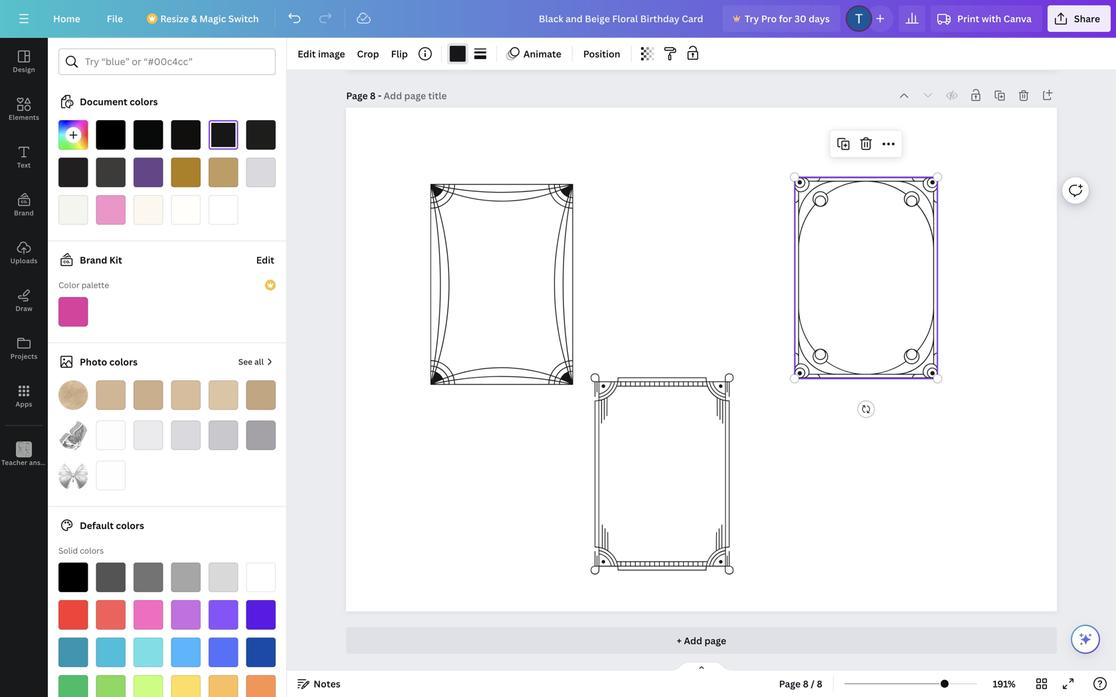 Task type: describe. For each thing, give the bounding box(es) containing it.
resize & magic switch button
[[139, 5, 269, 32]]

image
[[318, 48, 345, 60]]

violet #5e17eb image
[[246, 601, 276, 630]]

+ add page button
[[346, 628, 1057, 654]]

solid colors
[[58, 545, 104, 556]]

uploads button
[[0, 229, 48, 277]]

flip button
[[386, 43, 413, 64]]

edit image
[[298, 48, 345, 60]]

#e0c4a3 image
[[209, 381, 238, 410]]

8 for /
[[803, 678, 809, 691]]

page
[[705, 635, 726, 647]]

print
[[957, 12, 979, 25]]

main menu bar
[[0, 0, 1116, 38]]

with
[[982, 12, 1001, 25]]

all
[[254, 356, 264, 367]]

show pages image
[[670, 662, 733, 672]]

#fefefe image
[[96, 461, 126, 491]]

#dabc9a image
[[171, 381, 201, 410]]

violet #5e17eb image
[[246, 601, 276, 630]]

turquoise blue #5ce1e6 image
[[134, 638, 163, 668]]

print with canva
[[957, 12, 1032, 25]]

191% button
[[983, 674, 1026, 695]]

position
[[583, 48, 620, 60]]

0 horizontal spatial #171717 image
[[209, 120, 238, 150]]

#ffffff image
[[209, 195, 238, 225]]

for
[[779, 12, 792, 25]]

file button
[[96, 5, 134, 32]]

text button
[[0, 134, 48, 181]]

#ffffff image
[[209, 195, 238, 225]]

pro
[[761, 12, 777, 25]]

add
[[684, 635, 702, 647]]

page 8 -
[[346, 89, 384, 102]]

edit image button
[[292, 43, 350, 64]]

white #ffffff image
[[246, 563, 276, 593]]

yellow #ffde59 image
[[171, 676, 201, 698]]

aqua blue #0cc0df image
[[96, 638, 126, 668]]

#171717 image for top #171717 icon
[[450, 46, 466, 62]]

#e434a0 image
[[58, 297, 88, 327]]

design
[[13, 65, 35, 74]]

document
[[80, 95, 127, 108]]

page 8 / 8
[[779, 678, 823, 691]]

notes button
[[292, 674, 346, 695]]

edit button
[[255, 247, 276, 273]]

#fdfdfd image
[[96, 421, 126, 450]]

photo colors
[[80, 356, 138, 368]]

elements button
[[0, 86, 48, 134]]

page for page 8 / 8
[[779, 678, 801, 691]]

#e0c4a3 image
[[209, 381, 238, 410]]

photo
[[80, 356, 107, 368]]

turquoise blue #5ce1e6 image
[[134, 638, 163, 668]]

try pro for 30 days
[[745, 12, 830, 25]]

teacher
[[1, 458, 27, 467]]

colors for photo colors
[[109, 356, 138, 368]]

draw button
[[0, 277, 48, 325]]

+ add page
[[677, 635, 726, 647]]

projects button
[[0, 325, 48, 373]]

uploads
[[10, 256, 38, 265]]

days
[[809, 12, 830, 25]]

royal blue #5271ff image
[[209, 638, 238, 668]]

file
[[107, 12, 123, 25]]

aqua blue #0cc0df image
[[96, 638, 126, 668]]

projects
[[10, 352, 37, 361]]

teacher answer keys
[[1, 458, 69, 467]]

&
[[191, 12, 197, 25]]

#f891cb image
[[96, 195, 126, 225]]

cobalt blue #004aad image
[[246, 638, 276, 668]]

colors for document colors
[[130, 95, 158, 108]]

30
[[794, 12, 806, 25]]

side panel tab list
[[0, 38, 69, 479]]

animate
[[523, 48, 561, 60]]

191%
[[993, 678, 1016, 691]]

#fdfdfd image
[[96, 421, 126, 450]]

edit for edit image
[[298, 48, 316, 60]]

canva assistant image
[[1078, 632, 1094, 648]]

#e434a0 image
[[58, 297, 88, 327]]



Task type: vqa. For each thing, say whether or not it's contained in the screenshot.
22
no



Task type: locate. For each thing, give the bounding box(es) containing it.
elements
[[9, 113, 39, 122]]

#fffefb image
[[171, 195, 201, 225], [171, 195, 201, 225]]

document colors
[[80, 95, 158, 108]]

light blue #38b6ff image
[[171, 638, 201, 668], [171, 638, 201, 668]]

crop
[[357, 48, 379, 60]]

pink #ff66c4 image
[[134, 601, 163, 630], [134, 601, 163, 630]]

edit inside button
[[256, 254, 274, 266]]

position button
[[578, 43, 626, 64]]

share
[[1074, 12, 1100, 25]]

/
[[811, 678, 815, 691]]

see
[[238, 356, 252, 367]]

0 horizontal spatial #171717 image
[[209, 120, 238, 150]]

#a4a2a8 image
[[246, 421, 276, 450], [246, 421, 276, 450]]

#fef8ee image
[[134, 195, 163, 225], [134, 195, 163, 225]]

home link
[[43, 5, 91, 32]]

#080909 image
[[134, 120, 163, 150], [134, 120, 163, 150]]

#b07e09 image
[[171, 158, 201, 187], [171, 158, 201, 187]]

animate button
[[502, 43, 567, 64]]

resize & magic switch
[[160, 12, 259, 25]]

bright red #ff3131 image
[[58, 601, 88, 630]]

+
[[677, 635, 682, 647]]

#171717 image right #100f0d image
[[209, 120, 238, 150]]

royal blue #5271ff image
[[209, 638, 238, 668]]

1 horizontal spatial 8
[[803, 678, 809, 691]]

gray #a6a6a6 image
[[171, 563, 201, 593], [171, 563, 201, 593]]

0 vertical spatial brand
[[14, 209, 34, 218]]

default
[[80, 520, 114, 532]]

1 horizontal spatial brand
[[80, 254, 107, 266]]

1 vertical spatial #171717 image
[[209, 120, 238, 150]]

page left /
[[779, 678, 801, 691]]

apps
[[16, 400, 32, 409]]

#c6a47f image
[[246, 381, 276, 410], [246, 381, 276, 410]]

Page title text field
[[384, 89, 448, 102]]

-
[[378, 89, 381, 102]]

1 vertical spatial #171717 image
[[209, 120, 238, 150]]

brand button
[[0, 181, 48, 229]]

gray #737373 image
[[134, 563, 163, 593], [134, 563, 163, 593]]

light gray #d9d9d9 image
[[209, 563, 238, 593], [209, 563, 238, 593]]

#ebeaed image
[[134, 421, 163, 450], [134, 421, 163, 450]]

brand up uploads button
[[14, 209, 34, 218]]

orange #ff914d image
[[246, 676, 276, 698], [246, 676, 276, 698]]

magic
[[199, 12, 226, 25]]

notes
[[314, 678, 340, 691]]

lime #c1ff72 image
[[134, 676, 163, 698], [134, 676, 163, 698]]

0 horizontal spatial 8
[[370, 89, 376, 102]]

#c19b5e image
[[209, 158, 238, 187], [209, 158, 238, 187]]

bright red #ff3131 image
[[58, 601, 88, 630]]

0 vertical spatial #171717 image
[[450, 46, 466, 62]]

color
[[58, 280, 80, 291]]

default colors
[[80, 520, 144, 532]]

brand for brand kit
[[80, 254, 107, 266]]

home
[[53, 12, 80, 25]]

1 vertical spatial page
[[779, 678, 801, 691]]

#fefefe image
[[96, 461, 126, 491]]

#d4b592 image
[[96, 381, 126, 410], [96, 381, 126, 410]]

flip
[[391, 48, 408, 60]]

page inside button
[[779, 678, 801, 691]]

canva
[[1004, 12, 1032, 25]]

brand
[[14, 209, 34, 218], [80, 254, 107, 266]]

grass green #7ed957 image
[[96, 676, 126, 698]]

try pro for 30 days button
[[723, 5, 840, 32]]

edit for edit
[[256, 254, 274, 266]]

colors for solid colors
[[80, 545, 104, 556]]

dark gray #545454 image
[[96, 563, 126, 593], [96, 563, 126, 593]]

#c9c8cd image
[[209, 421, 238, 450], [209, 421, 238, 450]]

#dabc9a image
[[171, 381, 201, 410]]

#3d3b3a image
[[96, 158, 126, 187], [96, 158, 126, 187]]

share button
[[1048, 5, 1111, 32]]

brand left the kit
[[80, 254, 107, 266]]

crop button
[[352, 43, 384, 64]]

#171717 image right #100f0d image
[[209, 120, 238, 150]]

try
[[745, 12, 759, 25]]

#68448a image
[[134, 158, 163, 187]]

1 horizontal spatial page
[[779, 678, 801, 691]]

colors
[[130, 95, 158, 108], [109, 356, 138, 368], [116, 520, 144, 532], [80, 545, 104, 556]]

apps button
[[0, 373, 48, 421]]

#100f0d image
[[171, 120, 201, 150]]

white #ffffff image
[[246, 563, 276, 593]]

add a new color image
[[58, 120, 88, 150], [58, 120, 88, 150]]

switch
[[228, 12, 259, 25]]

;
[[23, 459, 25, 467]]

#231f20 image
[[58, 158, 88, 187], [58, 158, 88, 187]]

2 horizontal spatial 8
[[817, 678, 823, 691]]

#68448a image
[[134, 158, 163, 187]]

green #00bf63 image
[[58, 676, 88, 698], [58, 676, 88, 698]]

answer
[[29, 458, 52, 467]]

1 vertical spatial edit
[[256, 254, 274, 266]]

1 vertical spatial brand
[[80, 254, 107, 266]]

brand inside "button"
[[14, 209, 34, 218]]

draw
[[15, 304, 32, 313]]

black #000000 image
[[58, 563, 88, 593], [58, 563, 88, 593]]

colors for default colors
[[116, 520, 144, 532]]

#171717 image for left #171717 icon
[[209, 120, 238, 150]]

magenta #cb6ce6 image
[[171, 601, 201, 630], [171, 601, 201, 630]]

see all button
[[237, 349, 276, 375]]

page left - on the left top of page
[[346, 89, 368, 102]]

brand kit
[[80, 254, 122, 266]]

Try "blue" or "#00c4cc" search field
[[85, 49, 267, 74]]

8 left - on the left top of page
[[370, 89, 376, 102]]

peach #ffbd59 image
[[209, 676, 238, 698], [209, 676, 238, 698]]

1 horizontal spatial #171717 image
[[450, 46, 466, 62]]

0 horizontal spatial brand
[[14, 209, 34, 218]]

8 for -
[[370, 89, 376, 102]]

grass green #7ed957 image
[[96, 676, 126, 698]]

keys
[[54, 458, 69, 467]]

brand for brand
[[14, 209, 34, 218]]

1 horizontal spatial edit
[[298, 48, 316, 60]]

edit
[[298, 48, 316, 60], [256, 254, 274, 266]]

solid
[[58, 545, 78, 556]]

#dad9dd image
[[246, 158, 276, 187], [246, 158, 276, 187], [171, 421, 201, 450], [171, 421, 201, 450]]

print with canva button
[[931, 5, 1042, 32]]

yellow #ffde59 image
[[171, 676, 201, 698]]

0 vertical spatial #171717 image
[[450, 46, 466, 62]]

8 right /
[[817, 678, 823, 691]]

colors right "document"
[[130, 95, 158, 108]]

kit
[[109, 254, 122, 266]]

page
[[346, 89, 368, 102], [779, 678, 801, 691]]

0 vertical spatial page
[[346, 89, 368, 102]]

1 horizontal spatial #171717 image
[[450, 46, 466, 62]]

8 left /
[[803, 678, 809, 691]]

8
[[370, 89, 376, 102], [803, 678, 809, 691], [817, 678, 823, 691]]

page 8 / 8 button
[[774, 674, 828, 695]]

colors right photo on the bottom left
[[109, 356, 138, 368]]

design button
[[0, 38, 48, 86]]

#100f0d image
[[171, 120, 201, 150]]

cobalt blue #004aad image
[[246, 638, 276, 668]]

resize
[[160, 12, 189, 25]]

color palette
[[58, 280, 109, 291]]

0 horizontal spatial page
[[346, 89, 368, 102]]

see all
[[238, 356, 264, 367]]

#171717 image
[[450, 46, 466, 62], [209, 120, 238, 150]]

#171717 image right the flip button
[[450, 46, 466, 62]]

Design title text field
[[528, 5, 717, 32]]

dark turquoise #0097b2 image
[[58, 638, 88, 668], [58, 638, 88, 668]]

#1d1d1b image
[[246, 120, 276, 150], [246, 120, 276, 150]]

coral red #ff5757 image
[[96, 601, 126, 630], [96, 601, 126, 630]]

#171717 image right the flip button
[[450, 46, 466, 62]]

#f891cb image
[[96, 195, 126, 225]]

palette
[[82, 280, 109, 291]]

#000000 image
[[96, 120, 126, 150], [96, 120, 126, 150]]

#171717 image
[[450, 46, 466, 62], [209, 120, 238, 150]]

purple #8c52ff image
[[209, 601, 238, 630], [209, 601, 238, 630]]

#f5f5ef image
[[58, 195, 88, 225], [58, 195, 88, 225]]

edit inside popup button
[[298, 48, 316, 60]]

0 vertical spatial edit
[[298, 48, 316, 60]]

colors right solid
[[80, 545, 104, 556]]

0 horizontal spatial edit
[[256, 254, 274, 266]]

text
[[17, 161, 31, 170]]

colors right default
[[116, 520, 144, 532]]

page for page 8 -
[[346, 89, 368, 102]]

#ceae89 image
[[134, 381, 163, 410], [134, 381, 163, 410]]



